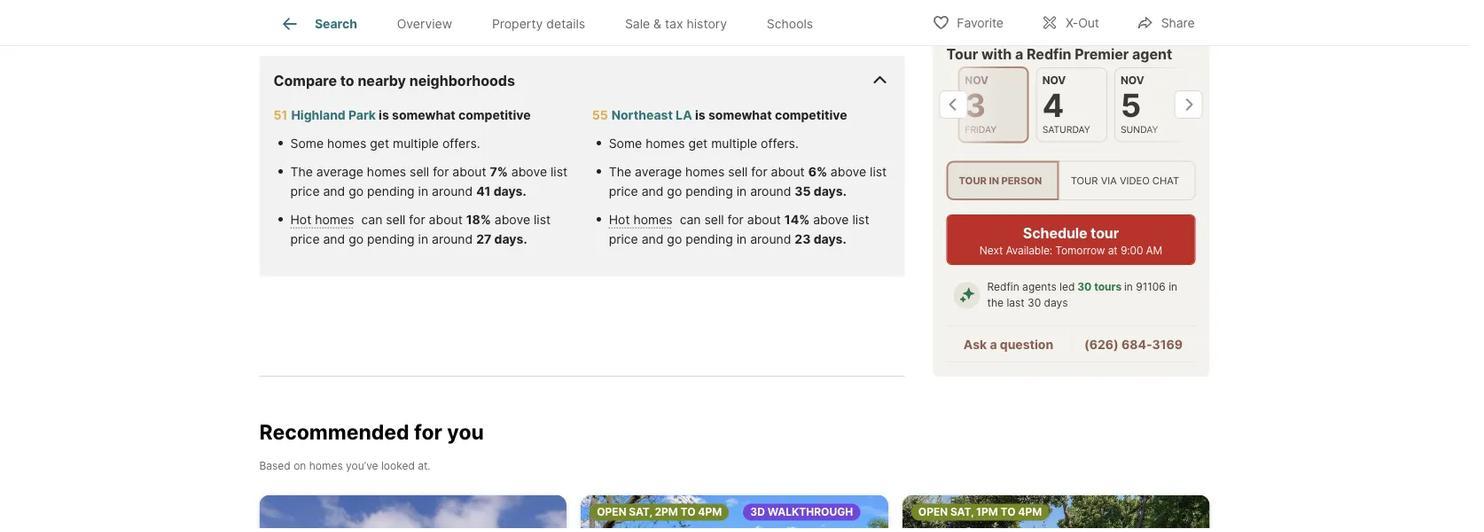 Task type: describe. For each thing, give the bounding box(es) containing it.
schedule
[[1023, 224, 1087, 242]]

compare
[[274, 72, 337, 89]]

am
[[1146, 244, 1162, 257]]

friday
[[964, 124, 996, 135]]

list box containing tour in person
[[946, 161, 1196, 200]]

at.
[[418, 459, 431, 472]]

tours
[[1094, 281, 1122, 294]]

tab list containing search
[[259, 0, 847, 45]]

for for sell for about 14%
[[727, 212, 744, 227]]

hot homes link for 40
[[276, 9, 349, 26]]

nov for 5
[[1120, 74, 1144, 87]]

0 vertical spatial a
[[1015, 45, 1023, 62]]

nov 5 sunday
[[1120, 74, 1158, 135]]

and go pending in around 27 days.
[[320, 232, 527, 247]]

1 horizontal spatial redfin
[[1027, 45, 1071, 62]]

pending for and go pending in around 41 days.
[[367, 184, 415, 199]]

list for and go pending in around 41 days.
[[551, 164, 568, 179]]

9:00
[[1121, 244, 1143, 257]]

3d
[[750, 506, 765, 519]]

can for 51
[[358, 212, 386, 227]]

tour
[[1091, 224, 1119, 242]]

and go pending in around 41 days.
[[320, 184, 526, 199]]

person
[[1001, 175, 1042, 186]]

pending for and go pending in around 35 days.
[[686, 184, 733, 199]]

sell for about 7%
[[410, 164, 508, 179]]

3169
[[1152, 337, 1183, 352]]

sell for about 18%
[[386, 212, 491, 227]]

is for highland park
[[379, 107, 389, 122]]

go for and go pending in around 35 days.
[[667, 184, 682, 199]]

schools
[[767, 16, 813, 31]]

above list price for sell for about 7%
[[290, 164, 568, 199]]

hot for 55
[[609, 212, 630, 227]]

on
[[294, 459, 306, 472]]

some for highland
[[290, 136, 324, 151]]

question
[[1000, 337, 1053, 352]]

51
[[274, 107, 288, 122]]

1pm
[[976, 506, 998, 519]]

and go pending in around 23 days.
[[638, 232, 846, 247]]

about for 14%
[[747, 212, 781, 227]]

in down sell for about 18%
[[418, 232, 428, 247]]

about for 18%
[[429, 212, 463, 227]]

competitive for 51 highland park is somewhat competitive
[[458, 107, 531, 122]]

0 horizontal spatial redfin
[[987, 281, 1019, 294]]

30 for tours
[[1077, 281, 1092, 294]]

18%
[[466, 212, 491, 227]]

overview
[[397, 16, 452, 31]]

sale & tax history tab
[[605, 3, 747, 45]]

tour via video chat
[[1071, 175, 1179, 186]]

looked
[[381, 459, 415, 472]]

sell for about 14%
[[704, 212, 810, 227]]

tour for tour via video chat
[[1071, 175, 1098, 186]]

recommended for you
[[259, 419, 484, 444]]

hot homes for and go pending in around 27 days.
[[290, 212, 354, 227]]

average for and go pending in around 41 days.
[[316, 164, 363, 179]]

684-
[[1122, 337, 1152, 352]]

property details tab
[[472, 3, 605, 45]]

can left overview
[[357, 9, 381, 26]]

to
[[340, 72, 354, 89]]

price for and go pending in around 27 days.
[[290, 232, 320, 247]]

via
[[1101, 175, 1117, 186]]

neighborhoods
[[409, 72, 515, 89]]

property
[[492, 16, 543, 31]]

multiple for sell for about 7%
[[393, 136, 439, 151]]

in the last 30 days
[[987, 281, 1177, 310]]

chat
[[1152, 175, 1179, 186]]

led
[[1060, 281, 1075, 294]]

35
[[795, 184, 811, 199]]

photo of 130 n mar vista ave, pasadena, ca 91106 image
[[259, 495, 567, 529]]

and for and go pending in around 41 days.
[[323, 184, 345, 199]]

above list price for sell for about 6%
[[609, 164, 887, 199]]

sat, for 1pm
[[950, 506, 974, 519]]

previous image
[[939, 91, 968, 119]]

days. for and go pending in around 35 days.
[[814, 184, 847, 199]]

favorite button
[[917, 4, 1019, 40]]

tomorrow
[[1055, 244, 1105, 257]]

offers. for 7%
[[442, 136, 480, 151]]

91106
[[1136, 281, 1166, 294]]

open for open sat, 1pm to 4pm
[[918, 506, 948, 519]]

premier
[[1075, 45, 1129, 62]]

next
[[980, 244, 1003, 257]]

northeast la link
[[612, 107, 692, 122]]

in down sell for about 14%
[[737, 232, 747, 247]]

sunday
[[1120, 124, 1158, 135]]

around for sell for about 6%
[[750, 184, 791, 199]]

x-out
[[1066, 16, 1099, 31]]

go left the sale
[[575, 9, 592, 26]]

search
[[315, 16, 357, 31]]

about for 7%
[[452, 164, 486, 179]]

pending for and go pending in around 23 days.
[[686, 232, 733, 247]]

sell for and go pending in around 23 days.
[[704, 212, 724, 227]]

can for 55
[[676, 212, 704, 227]]

share
[[1161, 16, 1195, 31]]

list right overview
[[485, 9, 504, 26]]

hot homes link for 27
[[290, 212, 354, 227]]

(626) 684-3169
[[1084, 337, 1183, 352]]

nov for 3
[[964, 74, 988, 87]]

go for and go pending in around 23 days.
[[667, 232, 682, 247]]

average for and go pending in around 35 days.
[[635, 164, 682, 179]]

days
[[1044, 297, 1068, 310]]

in right the sale
[[654, 9, 666, 26]]

schools tab
[[747, 3, 833, 45]]

the average homes for and go pending in around 35 days.
[[609, 164, 728, 179]]

get for northeast la
[[688, 136, 708, 151]]

with
[[981, 45, 1012, 62]]

2pm
[[655, 506, 678, 519]]

in inside list box
[[989, 175, 999, 186]]

x-out button
[[1026, 4, 1114, 40]]

the
[[987, 297, 1004, 310]]

the for and go pending in around 41 days.
[[290, 164, 313, 179]]

walkthrough
[[767, 506, 853, 519]]

days. for and go pending in around 27 days.
[[494, 232, 527, 247]]

sale
[[625, 16, 650, 31]]

list for and go pending in around 23 days.
[[852, 212, 869, 227]]

27
[[476, 232, 491, 247]]

51 highland park is somewhat competitive
[[274, 107, 531, 122]]

sell right search
[[385, 9, 407, 26]]

price for and go pending in around 35 days.
[[609, 184, 638, 199]]

list for and go pending in around 27 days.
[[534, 212, 551, 227]]

for for sell for about 7%
[[433, 164, 449, 179]]

above for and go pending in around 23 days.
[[813, 212, 849, 227]]

last
[[1007, 297, 1025, 310]]

above for and go pending in around 35 days.
[[831, 164, 866, 179]]

4
[[1042, 86, 1064, 124]]

sell for about 6%
[[728, 164, 827, 179]]

open for open sat, 2pm to 4pm
[[597, 506, 626, 519]]

somewhat for park
[[392, 107, 456, 122]]

sell for and go pending in around 41 days.
[[410, 164, 429, 179]]

14%
[[785, 212, 810, 227]]

for up compare to nearby neighborhoods
[[411, 9, 430, 26]]

you've
[[346, 459, 378, 472]]

the average homes for and go pending in around 41 days.
[[290, 164, 410, 179]]

above list price for sell for about 14%
[[609, 212, 869, 247]]

available:
[[1006, 244, 1052, 257]]

tax
[[665, 16, 683, 31]]

sat, for 2pm
[[629, 506, 652, 519]]

is for northeast la
[[695, 107, 705, 122]]

go for and go pending in around 41 days.
[[349, 184, 364, 199]]

4pm for open sat, 2pm to 4pm
[[698, 506, 722, 519]]

agent
[[1132, 45, 1172, 62]]

somewhat for la
[[708, 107, 772, 122]]



Task type: locate. For each thing, give the bounding box(es) containing it.
above list price for sell for about 18%
[[290, 212, 551, 247]]

pending up sell for about 14%
[[686, 184, 733, 199]]

property details
[[492, 16, 585, 31]]

average down highland park 'link'
[[316, 164, 363, 179]]

is right la on the left top of page
[[695, 107, 705, 122]]

0 horizontal spatial 4pm
[[698, 506, 722, 519]]

1 horizontal spatial competitive
[[775, 107, 847, 122]]

some for northeast
[[609, 136, 642, 151]]

0 horizontal spatial multiple
[[393, 136, 439, 151]]

2 average from the left
[[635, 164, 682, 179]]

offers. up sell for about 7%
[[442, 136, 480, 151]]

sale & tax history
[[625, 16, 727, 31]]

(626) 684-3169 link
[[1084, 337, 1183, 352]]

is right park
[[379, 107, 389, 122]]

2 open from the left
[[918, 506, 948, 519]]

30 right led
[[1077, 281, 1092, 294]]

get
[[370, 136, 389, 151], [688, 136, 708, 151]]

above list price down the and go pending in around 41 days.
[[290, 212, 551, 247]]

at
[[1108, 244, 1118, 257]]

pending down sell for about 18%
[[367, 232, 415, 247]]

2 multiple from the left
[[711, 136, 757, 151]]

1 to from the left
[[680, 506, 696, 519]]

competitive up 6%
[[775, 107, 847, 122]]

1 horizontal spatial somewhat
[[708, 107, 772, 122]]

and for and go pending in around 23 days.
[[642, 232, 664, 247]]

some down highland
[[290, 136, 324, 151]]

1 vertical spatial 30
[[1028, 297, 1041, 310]]

multiple down 55 northeast la is somewhat competitive
[[711, 136, 757, 151]]

offers. for 6%
[[761, 136, 799, 151]]

sell up the and go pending in around 41 days.
[[410, 164, 429, 179]]

for for sell for about 6%
[[751, 164, 767, 179]]

for up the and go pending in around 41 days.
[[433, 164, 449, 179]]

search link
[[279, 13, 357, 35]]

days. for and go pending in around 41 days.
[[494, 184, 526, 199]]

1 the from the left
[[290, 164, 313, 179]]

4pm for open sat, 1pm to 4pm
[[1018, 506, 1042, 519]]

nov for 4
[[1042, 74, 1066, 87]]

for for recommended for you
[[414, 419, 442, 444]]

to right 2pm
[[680, 506, 696, 519]]

0 horizontal spatial the
[[290, 164, 313, 179]]

days. right the 27
[[494, 232, 527, 247]]

above for and go pending in around 41 days.
[[511, 164, 547, 179]]

2 nov from the left
[[1042, 74, 1066, 87]]

the for and go pending in around 35 days.
[[609, 164, 631, 179]]

highland
[[291, 107, 346, 122]]

redfin down x-out button
[[1027, 45, 1071, 62]]

go down park
[[349, 184, 364, 199]]

above list price up sell for about 14%
[[609, 164, 887, 199]]

4pm right 1pm
[[1018, 506, 1042, 519]]

sell
[[385, 9, 407, 26], [410, 164, 429, 179], [728, 164, 748, 179], [386, 212, 406, 227], [704, 212, 724, 227]]

the down highland
[[290, 164, 313, 179]]

list right 18%
[[534, 212, 551, 227]]

nov down agent
[[1120, 74, 1144, 87]]

2 competitive from the left
[[775, 107, 847, 122]]

nov down tour with a redfin premier agent
[[1042, 74, 1066, 87]]

sat, inside open sat, 1pm to 4pm button
[[950, 506, 974, 519]]

0 horizontal spatial is
[[379, 107, 389, 122]]

0 horizontal spatial hot homes
[[290, 212, 354, 227]]

and go pending in around 35 days.
[[638, 184, 847, 199]]

1 multiple from the left
[[393, 136, 439, 151]]

above list price down and go pending in around 35 days.
[[609, 212, 869, 247]]

1 horizontal spatial the
[[609, 164, 631, 179]]

23
[[795, 232, 811, 247]]

to for 1pm
[[1001, 506, 1016, 519]]

average
[[316, 164, 363, 179], [635, 164, 682, 179]]

around right &
[[670, 9, 716, 26]]

7%
[[490, 164, 508, 179]]

open sat, 1pm to 4pm
[[918, 506, 1042, 519]]

3
[[964, 86, 986, 124]]

0 horizontal spatial average
[[316, 164, 363, 179]]

get down la on the left top of page
[[688, 136, 708, 151]]

sell up and go pending in around 27 days.
[[386, 212, 406, 227]]

30 for days
[[1028, 297, 1041, 310]]

some homes get multiple offers. for park
[[290, 136, 480, 151]]

around down sell for about 6%
[[750, 184, 791, 199]]

open left 1pm
[[918, 506, 948, 519]]

pending up sell for about 18%
[[367, 184, 415, 199]]

a right ask
[[990, 337, 997, 352]]

nov
[[964, 74, 988, 87], [1042, 74, 1066, 87], [1120, 74, 1144, 87]]

41
[[476, 184, 491, 199]]

above list price up sell for about 18%
[[290, 164, 568, 199]]

list
[[485, 9, 504, 26], [551, 164, 568, 179], [870, 164, 887, 179], [534, 212, 551, 227], [852, 212, 869, 227]]

in left person
[[989, 175, 999, 186]]

days. right 40
[[743, 9, 781, 26]]

2 is from the left
[[695, 107, 705, 122]]

nov inside nov 5 sunday
[[1120, 74, 1144, 87]]

photo of 990 s los robles ave, pasadena, ca 91106 image
[[902, 495, 1210, 529]]

1 is from the left
[[379, 107, 389, 122]]

multiple down 51 highland park is somewhat competitive
[[393, 136, 439, 151]]

1 some from the left
[[290, 136, 324, 151]]

nov inside nov 3 friday
[[964, 74, 988, 87]]

sell for and go pending in around 35 days.
[[728, 164, 748, 179]]

the
[[290, 164, 313, 179], [609, 164, 631, 179]]

30 down agents
[[1028, 297, 1041, 310]]

compare to nearby neighborhoods
[[274, 72, 515, 89]]

2 sat, from the left
[[950, 506, 974, 519]]

hot homes
[[290, 212, 354, 227], [609, 212, 673, 227]]

hot for 51
[[290, 212, 311, 227]]

you
[[447, 419, 484, 444]]

above right 6%
[[831, 164, 866, 179]]

0 horizontal spatial somewhat
[[392, 107, 456, 122]]

2 the average homes from the left
[[609, 164, 728, 179]]

1 horizontal spatial 4pm
[[1018, 506, 1042, 519]]

for up and go pending in around 23 days.
[[727, 212, 744, 227]]

saturday
[[1042, 124, 1090, 135]]

tour for tour with a redfin premier agent
[[946, 45, 978, 62]]

sat, left 2pm
[[629, 506, 652, 519]]

redfin up the
[[987, 281, 1019, 294]]

tab list
[[259, 0, 847, 45]]

2 some from the left
[[609, 136, 642, 151]]

0 horizontal spatial competitive
[[458, 107, 531, 122]]

around for sell for about 7%
[[432, 184, 473, 199]]

in right tours
[[1124, 281, 1133, 294]]

1 horizontal spatial a
[[1015, 45, 1023, 62]]

around for sell for about 18%
[[432, 232, 473, 247]]

1 horizontal spatial get
[[688, 136, 708, 151]]

some down northeast
[[609, 136, 642, 151]]

compare to nearby neighborhoods button
[[274, 56, 891, 106]]

3 nov from the left
[[1120, 74, 1144, 87]]

about up and go pending in around 23 days.
[[747, 212, 781, 227]]

1 horizontal spatial 30
[[1077, 281, 1092, 294]]

for up and go pending in around 35 days.
[[751, 164, 767, 179]]

nov up previous image
[[964, 74, 988, 87]]

get down park
[[370, 136, 389, 151]]

1 horizontal spatial multiple
[[711, 136, 757, 151]]

0 horizontal spatial 30
[[1028, 297, 1041, 310]]

0 horizontal spatial offers.
[[442, 136, 480, 151]]

to
[[680, 506, 696, 519], [1001, 506, 1016, 519]]

in up sell for about 14%
[[737, 184, 747, 199]]

for up and go pending in around 27 days.
[[409, 212, 425, 227]]

1 offers. from the left
[[442, 136, 480, 151]]

tour with a redfin premier agent
[[946, 45, 1172, 62]]

the average homes down la on the left top of page
[[609, 164, 728, 179]]

redfin agents led 30 tours in 91106
[[987, 281, 1166, 294]]

&
[[654, 16, 661, 31]]

multiple for sell for about 6%
[[711, 136, 757, 151]]

in inside in the last 30 days
[[1169, 281, 1177, 294]]

0 horizontal spatial to
[[680, 506, 696, 519]]

sell for and go pending in around 27 days.
[[386, 212, 406, 227]]

ask
[[964, 337, 987, 352]]

list right 6%
[[870, 164, 887, 179]]

1 horizontal spatial is
[[695, 107, 705, 122]]

and for and go pending in around 35 days.
[[642, 184, 664, 199]]

competitive for 55 northeast la is somewhat competitive
[[775, 107, 847, 122]]

to for 2pm
[[680, 506, 696, 519]]

favorite
[[957, 16, 1004, 31]]

go down the and go pending in around 41 days.
[[349, 232, 364, 247]]

for for sell for about 18%
[[409, 212, 425, 227]]

2 4pm from the left
[[1018, 506, 1042, 519]]

1 competitive from the left
[[458, 107, 531, 122]]

open sat, 2pm to 4pm
[[597, 506, 722, 519]]

0 horizontal spatial a
[[990, 337, 997, 352]]

1 horizontal spatial open
[[918, 506, 948, 519]]

competitive down neighborhoods
[[458, 107, 531, 122]]

somewhat down compare to nearby neighborhoods
[[392, 107, 456, 122]]

tour
[[946, 45, 978, 62], [959, 175, 987, 186], [1071, 175, 1098, 186]]

nov 3 friday
[[964, 74, 996, 135]]

around left the property at the top of page
[[434, 9, 481, 26]]

0 horizontal spatial open
[[597, 506, 626, 519]]

2 horizontal spatial nov
[[1120, 74, 1144, 87]]

to inside button
[[1001, 506, 1016, 519]]

0 horizontal spatial sat,
[[629, 506, 652, 519]]

days. for and go pending in around 23 days.
[[814, 232, 846, 247]]

the average homes
[[290, 164, 410, 179], [609, 164, 728, 179]]

the down northeast
[[609, 164, 631, 179]]

nearby
[[358, 72, 406, 89]]

days. down 7%
[[494, 184, 526, 199]]

55 northeast la is somewhat competitive
[[592, 107, 847, 122]]

1 the average homes from the left
[[290, 164, 410, 179]]

None button
[[957, 66, 1029, 143], [1036, 67, 1107, 142], [1114, 67, 1185, 142], [957, 66, 1029, 143], [1036, 67, 1107, 142], [1114, 67, 1185, 142]]

around for sell for about 14%
[[750, 232, 791, 247]]

2 hot homes from the left
[[609, 212, 673, 227]]

open inside open sat, 1pm to 4pm button
[[918, 506, 948, 519]]

1 vertical spatial a
[[990, 337, 997, 352]]

1 sat, from the left
[[629, 506, 652, 519]]

sat, left 1pm
[[950, 506, 974, 519]]

highland park link
[[291, 107, 376, 122]]

0 horizontal spatial some
[[290, 136, 324, 151]]

1 somewhat from the left
[[392, 107, 456, 122]]

around down sell for about 7%
[[432, 184, 473, 199]]

open
[[597, 506, 626, 519], [918, 506, 948, 519]]

a
[[1015, 45, 1023, 62], [990, 337, 997, 352]]

1 horizontal spatial average
[[635, 164, 682, 179]]

1 horizontal spatial offers.
[[761, 136, 799, 151]]

4pm inside button
[[1018, 506, 1042, 519]]

get for highland park
[[370, 136, 389, 151]]

0 horizontal spatial some homes get multiple offers.
[[290, 136, 480, 151]]

about up 41
[[452, 164, 486, 179]]

tour left "via"
[[1071, 175, 1098, 186]]

0 vertical spatial redfin
[[1027, 45, 1071, 62]]

(626)
[[1084, 337, 1119, 352]]

2 to from the left
[[1001, 506, 1016, 519]]

some homes get multiple offers. down 51 highland park is somewhat competitive
[[290, 136, 480, 151]]

1 vertical spatial redfin
[[987, 281, 1019, 294]]

1 get from the left
[[370, 136, 389, 151]]

list right 14%
[[852, 212, 869, 227]]

1 horizontal spatial the average homes
[[609, 164, 728, 179]]

redfin
[[1027, 45, 1071, 62], [987, 281, 1019, 294]]

some homes get multiple offers.
[[290, 136, 480, 151], [609, 136, 799, 151]]

next image
[[1174, 91, 1203, 119]]

in right 91106
[[1169, 281, 1177, 294]]

1 horizontal spatial sat,
[[950, 506, 974, 519]]

0 horizontal spatial get
[[370, 136, 389, 151]]

around down sell for about 18%
[[432, 232, 473, 247]]

list box
[[946, 161, 1196, 200]]

2 some homes get multiple offers. from the left
[[609, 136, 799, 151]]

about for 6%
[[771, 164, 805, 179]]

55
[[592, 107, 608, 122]]

some homes get multiple offers. for la
[[609, 136, 799, 151]]

2 the from the left
[[609, 164, 631, 179]]

above right 7%
[[511, 164, 547, 179]]

1 some homes get multiple offers. from the left
[[290, 136, 480, 151]]

6%
[[808, 164, 827, 179]]

30 inside in the last 30 days
[[1028, 297, 1041, 310]]

above right 14%
[[813, 212, 849, 227]]

3d walkthrough
[[750, 506, 853, 519]]

offers. up sell for about 6%
[[761, 136, 799, 151]]

offers.
[[442, 136, 480, 151], [761, 136, 799, 151]]

for up the at. on the bottom left of page
[[414, 419, 442, 444]]

schedule tour next available: tomorrow at 9:00 am
[[980, 224, 1162, 257]]

40
[[720, 9, 740, 26]]

2 offers. from the left
[[761, 136, 799, 151]]

days. down 6%
[[814, 184, 847, 199]]

go
[[575, 9, 592, 26], [349, 184, 364, 199], [667, 184, 682, 199], [349, 232, 364, 247], [667, 232, 682, 247]]

1 open from the left
[[597, 506, 626, 519]]

la
[[676, 107, 692, 122]]

for
[[411, 9, 430, 26], [433, 164, 449, 179], [751, 164, 767, 179], [409, 212, 425, 227], [727, 212, 744, 227], [414, 419, 442, 444]]

5
[[1120, 86, 1141, 124]]

around down sell for about 14%
[[750, 232, 791, 247]]

4pm right 2pm
[[698, 506, 722, 519]]

the average homes down park
[[290, 164, 410, 179]]

list right 7%
[[551, 164, 568, 179]]

park
[[348, 107, 376, 122]]

tour left person
[[959, 175, 987, 186]]

tour for tour in person
[[959, 175, 987, 186]]

out
[[1078, 16, 1099, 31]]

go down and go pending in around 35 days.
[[667, 232, 682, 247]]

to right 1pm
[[1001, 506, 1016, 519]]

hot homes link for 23
[[609, 212, 673, 227]]

1 horizontal spatial some homes get multiple offers.
[[609, 136, 799, 151]]

2 get from the left
[[688, 136, 708, 151]]

can
[[357, 9, 381, 26], [358, 212, 386, 227], [676, 212, 704, 227]]

pending left &
[[596, 9, 650, 26]]

hot homes for and go pending in around 23 days.
[[609, 212, 673, 227]]

1 nov from the left
[[964, 74, 988, 87]]

1 horizontal spatial to
[[1001, 506, 1016, 519]]

go for and go pending in around 27 days.
[[349, 232, 364, 247]]

above for and go pending in around 27 days.
[[495, 212, 530, 227]]

somewhat
[[392, 107, 456, 122], [708, 107, 772, 122]]

0 vertical spatial 30
[[1077, 281, 1092, 294]]

1 horizontal spatial some
[[609, 136, 642, 151]]

hot homes can sell for around list price and go pending in around 40 days.
[[276, 9, 781, 26]]

in up sell for about 18%
[[418, 184, 428, 199]]

sell up and go pending in around 35 days.
[[728, 164, 748, 179]]

1 4pm from the left
[[698, 506, 722, 519]]

1 hot homes from the left
[[290, 212, 354, 227]]

based on homes you've looked at.
[[259, 459, 431, 472]]

x-
[[1066, 16, 1078, 31]]

ask a question link
[[964, 337, 1053, 352]]

2 somewhat from the left
[[708, 107, 772, 122]]

above right 18%
[[495, 212, 530, 227]]

sell up and go pending in around 23 days.
[[704, 212, 724, 227]]

video
[[1120, 175, 1150, 186]]

ask a question
[[964, 337, 1053, 352]]

1 average from the left
[[316, 164, 363, 179]]

average down northeast la link
[[635, 164, 682, 179]]

about up and go pending in around 27 days.
[[429, 212, 463, 227]]

is
[[379, 107, 389, 122], [695, 107, 705, 122]]

and for and go pending in around 27 days.
[[323, 232, 345, 247]]

agents
[[1022, 281, 1057, 294]]

tour in person
[[959, 175, 1042, 186]]

somewhat right la on the left top of page
[[708, 107, 772, 122]]

can up and go pending in around 27 days.
[[358, 212, 386, 227]]

pending for and go pending in around 27 days.
[[367, 232, 415, 247]]

open left 2pm
[[597, 506, 626, 519]]

about
[[452, 164, 486, 179], [771, 164, 805, 179], [429, 212, 463, 227], [747, 212, 781, 227]]

nov 4 saturday
[[1042, 74, 1090, 135]]

recommended
[[259, 419, 409, 444]]

price for and go pending in around 23 days.
[[609, 232, 638, 247]]

details
[[546, 16, 585, 31]]

overview tab
[[377, 3, 472, 45]]

can up and go pending in around 23 days.
[[676, 212, 704, 227]]

go down la on the left top of page
[[667, 184, 682, 199]]

photo of 795 s lake ave, pasadena, ca 91106 image
[[581, 495, 888, 529]]

tour down favorite "button"
[[946, 45, 978, 62]]

nov inside the nov 4 saturday
[[1042, 74, 1066, 87]]

share button
[[1121, 4, 1210, 40]]

1 horizontal spatial nov
[[1042, 74, 1066, 87]]

days. right "23"
[[814, 232, 846, 247]]

list for and go pending in around 35 days.
[[870, 164, 887, 179]]

0 horizontal spatial nov
[[964, 74, 988, 87]]

some homes get multiple offers. down 55 northeast la is somewhat competitive
[[609, 136, 799, 151]]

a right with
[[1015, 45, 1023, 62]]

4pm
[[698, 506, 722, 519], [1018, 506, 1042, 519]]

based
[[259, 459, 291, 472]]

price for and go pending in around 41 days.
[[290, 184, 320, 199]]

open sat, 1pm to 4pm button
[[902, 495, 1210, 529]]

1 horizontal spatial hot homes
[[609, 212, 673, 227]]

0 horizontal spatial the average homes
[[290, 164, 410, 179]]



Task type: vqa. For each thing, say whether or not it's contained in the screenshot.
third sq
no



